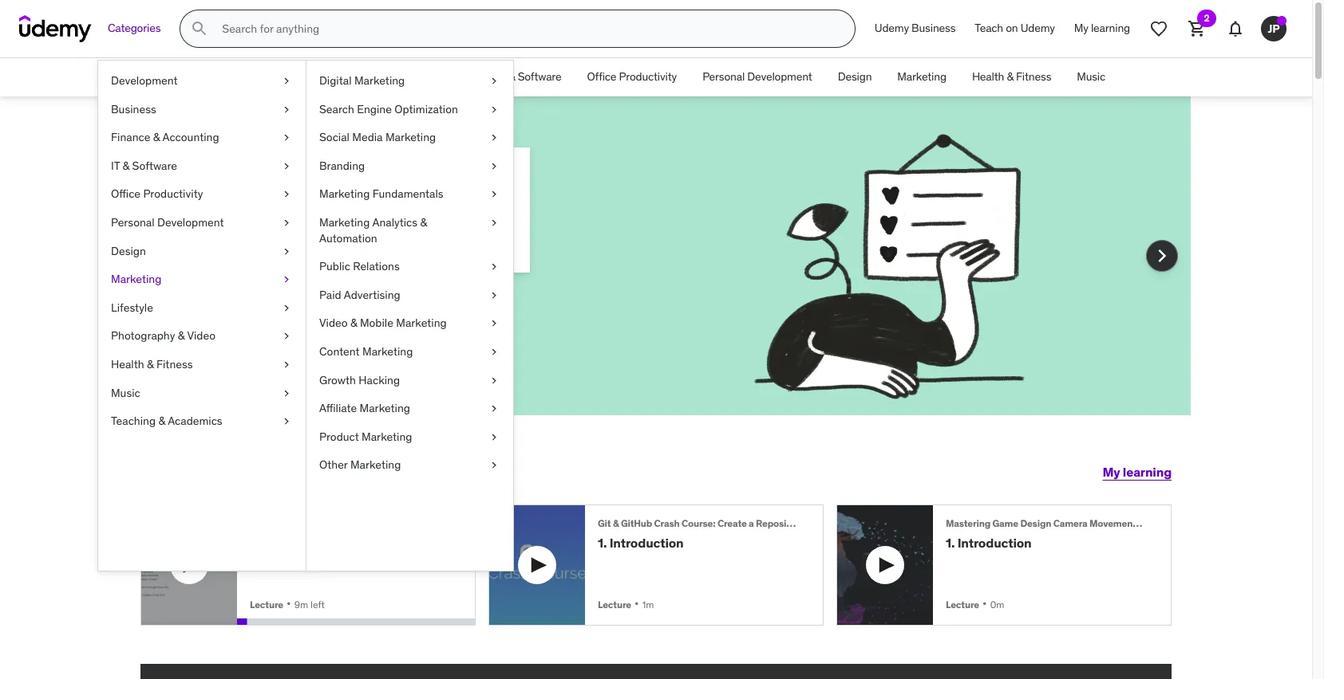 Task type: vqa. For each thing, say whether or not it's contained in the screenshot.
Developer
no



Task type: describe. For each thing, give the bounding box(es) containing it.
content marketing link
[[306, 338, 513, 367]]

mastering podcast -  easy guide to starting your podcast 3. how to create the perfect cover art?
[[250, 518, 499, 567]]

video & mobile marketing
[[319, 316, 447, 331]]

udemy image
[[19, 15, 92, 42]]

repository
[[756, 518, 804, 530]]

xsmall image for business
[[280, 102, 293, 117]]

productivity for health & fitness
[[619, 70, 677, 84]]

and take the first step toward your goals.
[[241, 224, 475, 240]]

paid advertising
[[319, 288, 400, 302]]

step
[[343, 224, 368, 240]]

analytics
[[372, 215, 417, 230]]

mastering game design camera movements in arcade studio 1. introduction
[[946, 518, 1216, 552]]

xsmall image for content marketing
[[488, 345, 500, 360]]

take
[[268, 224, 293, 240]]

0 horizontal spatial health
[[111, 357, 144, 372]]

1 vertical spatial my
[[1103, 465, 1120, 481]]

carousel element
[[121, 97, 1191, 454]]

how
[[263, 536, 290, 552]]

xsmall image for other marketing
[[488, 458, 500, 474]]

teaching & academics link
[[98, 408, 306, 436]]

camera
[[1053, 518, 1087, 530]]

xsmall image for social media marketing
[[488, 130, 500, 146]]

Search for anything text field
[[219, 15, 835, 42]]

9m
[[294, 599, 308, 611]]

development link
[[98, 67, 306, 95]]

studio
[[1186, 518, 1216, 530]]

the inside get the courses on your wishlist
[[376, 206, 395, 222]]

categories button
[[98, 10, 170, 48]]

did you make a wish?
[[198, 166, 465, 200]]

it
[[278, 206, 286, 222]]

search
[[319, 102, 354, 116]]

xsmall image for digital marketing
[[488, 73, 500, 89]]

business for lifestyle
[[111, 102, 156, 116]]

content marketing
[[319, 345, 413, 359]]

other marketing link
[[306, 452, 513, 480]]

1 udemy from the left
[[875, 21, 909, 35]]

teaching & academics
[[111, 414, 222, 429]]

to inside carousel element
[[229, 206, 240, 222]]

true.
[[323, 206, 349, 222]]

1. inside mastering game design camera movements in arcade studio 1. introduction
[[946, 536, 955, 552]]

art?
[[285, 551, 308, 567]]

business for health & fitness
[[297, 70, 341, 84]]

media
[[352, 130, 383, 145]]

you
[[248, 166, 294, 200]]

0 horizontal spatial health & fitness link
[[98, 351, 306, 380]]

courses
[[398, 206, 443, 222]]

teach on udemy link
[[965, 10, 1064, 48]]

toward
[[371, 224, 410, 240]]

product marketing
[[319, 430, 412, 444]]

marketing fundamentals
[[319, 187, 443, 201]]

social
[[319, 130, 350, 145]]

easy
[[340, 518, 361, 530]]

first
[[318, 224, 340, 240]]

and
[[244, 224, 265, 240]]

it for lifestyle
[[111, 159, 120, 173]]

0 horizontal spatial your
[[413, 224, 438, 240]]

0m
[[990, 599, 1004, 611]]

arcade
[[1153, 518, 1184, 530]]

2 podcast from the left
[[463, 518, 499, 530]]

1 vertical spatial music
[[111, 386, 140, 400]]

mastering for introduction
[[946, 518, 990, 530]]

2
[[1204, 12, 1209, 24]]

finance & accounting link for lifestyle
[[98, 124, 306, 152]]

introduction inside mastering game design camera movements in arcade studio 1. introduction
[[957, 536, 1032, 552]]

previous image
[[137, 243, 163, 269]]

3. how to create the perfect cover art? link
[[250, 536, 449, 567]]

paid
[[319, 288, 341, 302]]

0 vertical spatial on
[[1006, 21, 1018, 35]]

lecture • 1m
[[598, 596, 654, 612]]

submit search image
[[190, 19, 209, 38]]

did
[[198, 166, 244, 200]]

the inside mastering podcast -  easy guide to starting your podcast 3. how to create the perfect cover art?
[[348, 536, 368, 552]]

engine
[[357, 102, 392, 116]]

search engine optimization
[[319, 102, 458, 116]]

office productivity for lifestyle
[[111, 187, 203, 201]]

product marketing link
[[306, 424, 513, 452]]

1 horizontal spatial video
[[319, 316, 348, 331]]

other marketing
[[319, 458, 401, 473]]

design for lifestyle
[[111, 244, 146, 258]]

make for a
[[299, 166, 368, 200]]

teach on udemy
[[975, 21, 1055, 35]]

personal for health & fitness
[[702, 70, 745, 84]]

let's start learning, james
[[140, 453, 465, 487]]

0 horizontal spatial music link
[[98, 380, 306, 408]]

photography
[[111, 329, 175, 343]]

xsmall image for product marketing
[[488, 430, 500, 446]]

development for lifestyle
[[157, 215, 224, 230]]

design link for health & fitness
[[825, 58, 885, 97]]

branding
[[319, 159, 365, 173]]

• for from
[[634, 596, 639, 612]]

xsmall image for paid advertising
[[488, 288, 500, 304]]

wish?
[[392, 166, 465, 200]]

learning,
[[269, 453, 383, 487]]

product
[[319, 430, 359, 444]]

1 vertical spatial learning
[[1123, 465, 1172, 481]]

xsmall image for video & mobile marketing
[[488, 316, 500, 332]]

xsmall image for teaching & academics
[[280, 414, 293, 430]]

course:
[[682, 518, 715, 530]]

xsmall image for search engine optimization
[[488, 102, 500, 117]]

0 horizontal spatial the
[[296, 224, 314, 240]]

1 vertical spatial my learning
[[1103, 465, 1172, 481]]

1. inside git & github crash course: create a repository from scratch! 1. introduction
[[598, 536, 607, 552]]

shopping cart with 2 items image
[[1188, 19, 1207, 38]]

create
[[308, 536, 346, 552]]

lecture for 1.
[[946, 599, 979, 611]]

office productivity link for health & fitness
[[574, 58, 690, 97]]

lecture • 0m
[[946, 596, 1004, 612]]

fitness for the leftmost health & fitness "link"
[[156, 357, 193, 372]]

xsmall image for public relations
[[488, 259, 500, 275]]

wishlist
[[198, 224, 241, 240]]

left
[[310, 599, 325, 611]]

personal for lifestyle
[[111, 215, 155, 230]]

xsmall image for marketing analytics & automation
[[488, 215, 500, 231]]

hacking
[[359, 373, 400, 387]]

3% complete image
[[237, 619, 247, 626]]

get the courses on your wishlist link
[[198, 206, 488, 240]]

xsmall image for it & software
[[280, 159, 293, 174]]

1. introduction link for scratch!
[[598, 536, 797, 552]]

1 horizontal spatial health & fitness link
[[959, 58, 1064, 97]]

business link for lifestyle
[[98, 95, 306, 124]]

productivity for lifestyle
[[143, 187, 203, 201]]

fitness for rightmost health & fitness "link"
[[1016, 70, 1051, 84]]

0 vertical spatial my learning link
[[1064, 10, 1140, 48]]

it & software for health & fitness
[[497, 70, 561, 84]]

github
[[621, 518, 652, 530]]

mastering for 3.
[[250, 518, 295, 530]]

get
[[352, 206, 373, 222]]

1m
[[642, 599, 654, 611]]

xsmall image for personal development
[[280, 215, 293, 231]]

health & fitness for rightmost health & fitness "link"
[[972, 70, 1051, 84]]

branding link
[[306, 152, 513, 181]]

git
[[598, 518, 611, 530]]

teaching
[[111, 414, 156, 429]]

0 horizontal spatial video
[[187, 329, 215, 343]]

optimization
[[394, 102, 458, 116]]

a inside git & github crash course: create a repository from scratch! 1. introduction
[[749, 518, 754, 530]]

lecture inside lecture • 9m left
[[250, 599, 283, 611]]

0 vertical spatial my learning
[[1074, 21, 1130, 35]]

udemy business
[[875, 21, 956, 35]]

growth
[[319, 373, 356, 387]]

cover
[[250, 551, 282, 567]]

on inside get the courses on your wishlist
[[446, 206, 460, 222]]



Task type: locate. For each thing, give the bounding box(es) containing it.
lecture inside the lecture • 1m
[[598, 599, 631, 611]]

0 vertical spatial make
[[299, 166, 368, 200]]

it & software link up time
[[98, 152, 306, 181]]

& inside git & github crash course: create a repository from scratch! 1. introduction
[[613, 518, 619, 530]]

1 horizontal spatial introduction
[[957, 536, 1032, 552]]

your
[[463, 206, 488, 222], [413, 224, 438, 240]]

my learning
[[1074, 21, 1130, 35], [1103, 465, 1172, 481]]

finance & accounting link up 'optimization'
[[354, 58, 485, 97]]

make up and
[[243, 206, 275, 222]]

public relations
[[319, 259, 400, 274]]

my learning link up in
[[1103, 454, 1172, 492]]

0 horizontal spatial introduction
[[609, 536, 684, 552]]

learning up in
[[1123, 465, 1172, 481]]

0 vertical spatial health & fitness
[[972, 70, 1051, 84]]

0 vertical spatial a
[[373, 166, 387, 200]]

1 horizontal spatial business
[[297, 70, 341, 84]]

0 horizontal spatial productivity
[[143, 187, 203, 201]]

xsmall image for affiliate marketing
[[488, 402, 500, 417]]

xsmall image inside marketing analytics & automation link
[[488, 215, 500, 231]]

make up true.
[[299, 166, 368, 200]]

-
[[335, 518, 339, 530]]

xsmall image inside video & mobile marketing link
[[488, 316, 500, 332]]

0 vertical spatial health & fitness link
[[959, 58, 1064, 97]]

photography & video
[[111, 329, 215, 343]]

my right "teach on udemy" on the right top
[[1074, 21, 1088, 35]]

my learning left wishlist icon
[[1074, 21, 1130, 35]]

finance & accounting for lifestyle
[[111, 130, 219, 145]]

0 horizontal spatial office
[[111, 187, 140, 201]]

office for health & fitness
[[587, 70, 616, 84]]

health & fitness down photography
[[111, 357, 193, 372]]

software for health & fitness
[[518, 70, 561, 84]]

3 • from the left
[[982, 596, 987, 612]]

movements
[[1089, 518, 1141, 530]]

0 horizontal spatial make
[[243, 206, 275, 222]]

notifications image
[[1226, 19, 1245, 38]]

you have alerts image
[[1277, 16, 1287, 26]]

the down easy
[[348, 536, 368, 552]]

james
[[388, 453, 465, 487]]

1. introduction link down the camera
[[946, 536, 1145, 552]]

relations
[[353, 259, 400, 274]]

business link up search
[[284, 58, 354, 97]]

xsmall image inside branding link
[[488, 159, 500, 174]]

0 vertical spatial business
[[911, 21, 956, 35]]

office productivity
[[587, 70, 677, 84], [111, 187, 203, 201]]

1 horizontal spatial accounting
[[417, 70, 472, 84]]

xsmall image inside other marketing link
[[488, 458, 500, 474]]

it & software link down search for anything text field
[[485, 58, 574, 97]]

personal development link
[[690, 58, 825, 97], [98, 209, 306, 237]]

& inside marketing analytics & automation
[[420, 215, 427, 230]]

your
[[441, 518, 461, 530]]

learning
[[1091, 21, 1130, 35], [1123, 465, 1172, 481]]

design link down udemy business link
[[825, 58, 885, 97]]

design link for lifestyle
[[98, 237, 306, 266]]

lifestyle
[[111, 301, 153, 315]]

mobile
[[360, 316, 393, 331]]

1 horizontal spatial music
[[1077, 70, 1105, 84]]

1 horizontal spatial mastering
[[946, 518, 990, 530]]

1 introduction from the left
[[609, 536, 684, 552]]

design link down time
[[98, 237, 306, 266]]

xsmall image
[[488, 102, 500, 117], [280, 130, 293, 146], [488, 130, 500, 146], [280, 159, 293, 174], [280, 215, 293, 231], [488, 215, 500, 231], [280, 244, 293, 259], [488, 316, 500, 332], [280, 329, 293, 345], [488, 345, 500, 360], [280, 357, 293, 373]]

business left teach
[[911, 21, 956, 35]]

lifestyle link
[[98, 294, 306, 323]]

productivity
[[619, 70, 677, 84], [143, 187, 203, 201]]

1 mastering from the left
[[250, 518, 295, 530]]

1 vertical spatial accounting
[[162, 130, 219, 145]]

accounting
[[417, 70, 472, 84], [162, 130, 219, 145]]

1 vertical spatial office
[[111, 187, 140, 201]]

1 horizontal spatial marketing link
[[885, 58, 959, 97]]

1 vertical spatial to
[[293, 536, 305, 552]]

xsmall image inside teaching & academics link
[[280, 414, 293, 430]]

finance for health & fitness
[[367, 70, 405, 84]]

your inside get the courses on your wishlist
[[463, 206, 488, 222]]

1 1. introduction link from the left
[[598, 536, 797, 552]]

2 1. from the left
[[946, 536, 955, 552]]

xsmall image for photography & video
[[280, 329, 293, 345]]

to inside mastering podcast -  easy guide to starting your podcast 3. how to create the perfect cover art?
[[293, 536, 305, 552]]

0 horizontal spatial to
[[229, 206, 240, 222]]

2 horizontal spatial business
[[911, 21, 956, 35]]

design up the lifestyle
[[111, 244, 146, 258]]

1 • from the left
[[286, 596, 291, 612]]

1 vertical spatial it & software
[[111, 159, 177, 173]]

1 horizontal spatial •
[[634, 596, 639, 612]]

1 horizontal spatial on
[[1006, 21, 1018, 35]]

• left 1m
[[634, 596, 639, 612]]

0 vertical spatial design link
[[825, 58, 885, 97]]

digital
[[319, 73, 352, 88]]

introduction inside git & github crash course: create a repository from scratch! 1. introduction
[[609, 536, 684, 552]]

marketing link down udemy business link
[[885, 58, 959, 97]]

0 vertical spatial your
[[463, 206, 488, 222]]

xsmall image for lifestyle
[[280, 301, 293, 316]]

health & fitness link down teach on udemy link
[[959, 58, 1064, 97]]

finance & accounting down development link
[[111, 130, 219, 145]]

introduction down github
[[609, 536, 684, 552]]

to right how
[[293, 536, 305, 552]]

xsmall image for development
[[280, 73, 293, 89]]

1 horizontal spatial make
[[299, 166, 368, 200]]

lecture left 0m
[[946, 599, 979, 611]]

advertising
[[344, 288, 400, 302]]

health & fitness for the leftmost health & fitness "link"
[[111, 357, 193, 372]]

2 horizontal spatial •
[[982, 596, 987, 612]]

make for it
[[243, 206, 275, 222]]

marketing link
[[885, 58, 959, 97], [98, 266, 306, 294]]

marketing link down wishlist
[[98, 266, 306, 294]]

marketing analytics & automation link
[[306, 209, 513, 253]]

social media marketing link
[[306, 124, 513, 152]]

game
[[992, 518, 1018, 530]]

2 lecture from the left
[[598, 599, 631, 611]]

2 1. introduction link from the left
[[946, 536, 1145, 552]]

0 vertical spatial it
[[497, 70, 506, 84]]

office
[[587, 70, 616, 84], [111, 187, 140, 201]]

xsmall image inside social media marketing link
[[488, 130, 500, 146]]

1 horizontal spatial office productivity
[[587, 70, 677, 84]]

accounting up 'optimization'
[[417, 70, 472, 84]]

software down search for anything text field
[[518, 70, 561, 84]]

xsmall image inside health & fitness "link"
[[280, 357, 293, 373]]

it for health & fitness
[[497, 70, 506, 84]]

health down photography
[[111, 357, 144, 372]]

marketing link for lifestyle
[[98, 266, 306, 294]]

video down paid
[[319, 316, 348, 331]]

xsmall image inside growth hacking link
[[488, 373, 500, 389]]

from
[[806, 518, 829, 530]]

1 horizontal spatial lecture
[[598, 599, 631, 611]]

finance & accounting link for health & fitness
[[354, 58, 485, 97]]

0 vertical spatial health
[[972, 70, 1004, 84]]

3 lecture from the left
[[946, 599, 979, 611]]

• for 1.
[[982, 596, 987, 612]]

xsmall image inside product marketing link
[[488, 430, 500, 446]]

1 vertical spatial a
[[749, 518, 754, 530]]

your down courses
[[413, 224, 438, 240]]

xsmall image inside the lifestyle link
[[280, 301, 293, 316]]

xsmall image for branding
[[488, 159, 500, 174]]

1 vertical spatial office productivity
[[111, 187, 203, 201]]

1 vertical spatial it & software link
[[98, 152, 306, 181]]

1. up lecture • 0m
[[946, 536, 955, 552]]

xsmall image inside search engine optimization link
[[488, 102, 500, 117]]

video & mobile marketing link
[[306, 310, 513, 338]]

2 introduction from the left
[[957, 536, 1032, 552]]

1 vertical spatial design
[[111, 244, 146, 258]]

business link
[[284, 58, 354, 97], [98, 95, 306, 124]]

health down teach
[[972, 70, 1004, 84]]

xsmall image inside design link
[[280, 244, 293, 259]]

office productivity for health & fitness
[[587, 70, 677, 84]]

xsmall image for office productivity
[[280, 187, 293, 203]]

xsmall image for design
[[280, 244, 293, 259]]

xsmall image for marketing fundamentals
[[488, 187, 500, 203]]

xsmall image for finance & accounting
[[280, 130, 293, 146]]

fitness down the "photography & video"
[[156, 357, 193, 372]]

0 vertical spatial office
[[587, 70, 616, 84]]

affiliate marketing
[[319, 402, 410, 416]]

1 vertical spatial music link
[[98, 380, 306, 408]]

design right game in the right of the page
[[1020, 518, 1051, 530]]

search engine optimization link
[[306, 95, 513, 124]]

xsmall image inside business link
[[280, 102, 293, 117]]

introduction down game in the right of the page
[[957, 536, 1032, 552]]

xsmall image inside it & software link
[[280, 159, 293, 174]]

public relations link
[[306, 253, 513, 282]]

1 podcast from the left
[[296, 518, 333, 530]]

finance & accounting link
[[354, 58, 485, 97], [98, 124, 306, 152]]

1.
[[598, 536, 607, 552], [946, 536, 955, 552]]

1 horizontal spatial your
[[463, 206, 488, 222]]

software left did
[[132, 159, 177, 173]]

health & fitness
[[972, 70, 1051, 84], [111, 357, 193, 372]]

health & fitness link down the "photography & video"
[[98, 351, 306, 380]]

0 horizontal spatial my
[[1074, 21, 1088, 35]]

1. introduction link for introduction
[[946, 536, 1145, 552]]

0 horizontal spatial a
[[373, 166, 387, 200]]

podcast right your
[[463, 518, 499, 530]]

mastering inside mastering game design camera movements in arcade studio 1. introduction
[[946, 518, 990, 530]]

jp
[[1268, 21, 1280, 36]]

1 vertical spatial finance & accounting link
[[98, 124, 306, 152]]

xsmall image inside paid advertising link
[[488, 288, 500, 304]]

0 horizontal spatial it & software link
[[98, 152, 306, 181]]

finance & accounting for health & fitness
[[367, 70, 472, 84]]

my learning link left wishlist icon
[[1064, 10, 1140, 48]]

development for health & fitness
[[747, 70, 812, 84]]

business link up did
[[98, 95, 306, 124]]

your up goals.
[[463, 206, 488, 222]]

design
[[838, 70, 872, 84], [111, 244, 146, 258], [1020, 518, 1051, 530]]

fitness down teach on udemy link
[[1016, 70, 1051, 84]]

digital marketing
[[319, 73, 405, 88]]

1 vertical spatial personal development link
[[98, 209, 306, 237]]

1 vertical spatial fitness
[[156, 357, 193, 372]]

xsmall image inside public relations 'link'
[[488, 259, 500, 275]]

marketing inside marketing analytics & automation
[[319, 215, 370, 230]]

0 vertical spatial personal development
[[702, 70, 812, 84]]

let's
[[140, 453, 200, 487]]

1 horizontal spatial it & software
[[497, 70, 561, 84]]

1 horizontal spatial software
[[518, 70, 561, 84]]

•
[[286, 596, 291, 612], [634, 596, 639, 612], [982, 596, 987, 612]]

office productivity link
[[574, 58, 690, 97], [98, 181, 306, 209]]

lecture inside lecture • 0m
[[946, 599, 979, 611]]

the
[[376, 206, 395, 222], [296, 224, 314, 240], [348, 536, 368, 552]]

fundamentals
[[372, 187, 443, 201]]

0 vertical spatial finance & accounting
[[367, 70, 472, 84]]

business link for health & fitness
[[284, 58, 354, 97]]

xsmall image inside music link
[[280, 386, 293, 402]]

1 lecture from the left
[[250, 599, 283, 611]]

personal development for health & fitness
[[702, 70, 812, 84]]

1 vertical spatial health & fitness link
[[98, 351, 306, 380]]

personal development for lifestyle
[[111, 215, 224, 230]]

my up movements
[[1103, 465, 1120, 481]]

personal development link for lifestyle
[[98, 209, 306, 237]]

learning left wishlist icon
[[1091, 21, 1130, 35]]

xsmall image
[[280, 73, 293, 89], [488, 73, 500, 89], [280, 102, 293, 117], [488, 159, 500, 174], [280, 187, 293, 203], [488, 187, 500, 203], [488, 259, 500, 275], [280, 272, 293, 288], [488, 288, 500, 304], [280, 301, 293, 316], [488, 373, 500, 389], [280, 386, 293, 402], [488, 402, 500, 417], [280, 414, 293, 430], [488, 430, 500, 446], [488, 458, 500, 474]]

0 horizontal spatial finance & accounting link
[[98, 124, 306, 152]]

1 horizontal spatial personal development link
[[690, 58, 825, 97]]

xsmall image for health & fitness
[[280, 357, 293, 373]]

design for health & fitness
[[838, 70, 872, 84]]

0 horizontal spatial marketing link
[[98, 266, 306, 294]]

2 udemy from the left
[[1020, 21, 1055, 35]]

come
[[289, 206, 320, 222]]

1 vertical spatial my learning link
[[1103, 454, 1172, 492]]

health & fitness down teach on udemy link
[[972, 70, 1051, 84]]

3.
[[250, 536, 261, 552]]

categories
[[108, 21, 161, 35]]

udemy
[[875, 21, 909, 35], [1020, 21, 1055, 35]]

0 horizontal spatial design
[[111, 244, 146, 258]]

0 vertical spatial finance & accounting link
[[354, 58, 485, 97]]

0 vertical spatial finance
[[367, 70, 405, 84]]

music link
[[1064, 58, 1118, 97], [98, 380, 306, 408]]

1 vertical spatial marketing link
[[98, 266, 306, 294]]

lecture left 9m
[[250, 599, 283, 611]]

crash
[[654, 518, 680, 530]]

accounting for lifestyle
[[162, 130, 219, 145]]

podcast left -
[[296, 518, 333, 530]]

&
[[408, 70, 414, 84], [508, 70, 515, 84], [1007, 70, 1013, 84], [153, 130, 160, 145], [123, 159, 129, 173], [420, 215, 427, 230], [350, 316, 357, 331], [178, 329, 185, 343], [147, 357, 154, 372], [158, 414, 165, 429], [613, 518, 619, 530]]

1 horizontal spatial 1.
[[946, 536, 955, 552]]

2 vertical spatial design
[[1020, 518, 1051, 530]]

business up search
[[297, 70, 341, 84]]

0 vertical spatial learning
[[1091, 21, 1130, 35]]

xsmall image inside digital marketing link
[[488, 73, 500, 89]]

finance
[[367, 70, 405, 84], [111, 130, 150, 145]]

marketing
[[897, 70, 946, 84], [354, 73, 405, 88], [385, 130, 436, 145], [319, 187, 370, 201], [319, 215, 370, 230], [111, 272, 161, 287], [396, 316, 447, 331], [362, 345, 413, 359], [360, 402, 410, 416], [362, 430, 412, 444], [350, 458, 401, 473]]

1 horizontal spatial to
[[293, 536, 305, 552]]

xsmall image inside affiliate marketing link
[[488, 402, 500, 417]]

development
[[747, 70, 812, 84], [111, 73, 178, 88], [157, 215, 224, 230]]

xsmall image for growth hacking
[[488, 373, 500, 389]]

1 horizontal spatial udemy
[[1020, 21, 1055, 35]]

1 horizontal spatial health & fitness
[[972, 70, 1051, 84]]

0 horizontal spatial podcast
[[296, 518, 333, 530]]

video down the lifestyle link
[[187, 329, 215, 343]]

2 horizontal spatial lecture
[[946, 599, 979, 611]]

0 horizontal spatial design link
[[98, 237, 306, 266]]

xsmall image inside personal development link
[[280, 215, 293, 231]]

0 vertical spatial music
[[1077, 70, 1105, 84]]

content
[[319, 345, 360, 359]]

xsmall image inside photography & video link
[[280, 329, 293, 345]]

xsmall image inside content marketing link
[[488, 345, 500, 360]]

1 horizontal spatial design link
[[825, 58, 885, 97]]

xsmall image inside marketing link
[[280, 272, 293, 288]]

lecture left 1m
[[598, 599, 631, 611]]

1 horizontal spatial fitness
[[1016, 70, 1051, 84]]

finance for lifestyle
[[111, 130, 150, 145]]

personal development link for health & fitness
[[690, 58, 825, 97]]

marketing link for health & fitness
[[885, 58, 959, 97]]

0 vertical spatial marketing link
[[885, 58, 959, 97]]

xsmall image inside office productivity link
[[280, 187, 293, 203]]

marketing fundamentals link
[[306, 181, 513, 209]]

on up goals.
[[446, 206, 460, 222]]

1 horizontal spatial office
[[587, 70, 616, 84]]

2 mastering from the left
[[946, 518, 990, 530]]

it & software link for health & fitness
[[485, 58, 574, 97]]

finance & accounting link up did
[[98, 124, 306, 152]]

marketing analytics & automation
[[319, 215, 427, 245]]

goals.
[[441, 224, 475, 240]]

1 1. from the left
[[598, 536, 607, 552]]

software for lifestyle
[[132, 159, 177, 173]]

lecture for from
[[598, 599, 631, 611]]

0 horizontal spatial on
[[446, 206, 460, 222]]

office productivity link for lifestyle
[[98, 181, 306, 209]]

scratch!
[[831, 518, 868, 530]]

other
[[319, 458, 348, 473]]

1 vertical spatial personal development
[[111, 215, 224, 230]]

xsmall image for marketing
[[280, 272, 293, 288]]

next image
[[1149, 243, 1175, 269]]

my learning up in
[[1103, 465, 1172, 481]]

accounting up did
[[162, 130, 219, 145]]

0 vertical spatial office productivity
[[587, 70, 677, 84]]

office for lifestyle
[[111, 187, 140, 201]]

1 vertical spatial your
[[413, 224, 438, 240]]

growth hacking
[[319, 373, 400, 387]]

1. down git
[[598, 536, 607, 552]]

business down development link
[[111, 102, 156, 116]]

my
[[1074, 21, 1088, 35], [1103, 465, 1120, 481]]

xsmall image for music
[[280, 386, 293, 402]]

to right time
[[229, 206, 240, 222]]

a right create
[[749, 518, 754, 530]]

mastering inside mastering podcast -  easy guide to starting your podcast 3. how to create the perfect cover art?
[[250, 518, 295, 530]]

finance & accounting up 'optimization'
[[367, 70, 472, 84]]

on right teach
[[1006, 21, 1018, 35]]

xsmall image inside finance & accounting 'link'
[[280, 130, 293, 146]]

time to make it come true.
[[198, 206, 352, 222]]

1 horizontal spatial 1. introduction link
[[946, 536, 1145, 552]]

it & software link for lifestyle
[[98, 152, 306, 181]]

guide
[[363, 518, 389, 530]]

mastering left game in the right of the page
[[946, 518, 990, 530]]

accounting for health & fitness
[[417, 70, 472, 84]]

it & software for lifestyle
[[111, 159, 177, 173]]

design down udemy business link
[[838, 70, 872, 84]]

it & software down search for anything text field
[[497, 70, 561, 84]]

business
[[911, 21, 956, 35], [297, 70, 341, 84], [111, 102, 156, 116]]

automation
[[319, 231, 377, 245]]

design inside mastering game design camera movements in arcade studio 1. introduction
[[1020, 518, 1051, 530]]

1 horizontal spatial finance & accounting link
[[354, 58, 485, 97]]

• left 0m
[[982, 596, 987, 612]]

1 vertical spatial productivity
[[143, 187, 203, 201]]

affiliate marketing link
[[306, 395, 513, 424]]

a up get
[[373, 166, 387, 200]]

mastering up how
[[250, 518, 295, 530]]

1. introduction link down course:
[[598, 536, 797, 552]]

a
[[373, 166, 387, 200], [749, 518, 754, 530]]

0 horizontal spatial lecture
[[250, 599, 283, 611]]

1 horizontal spatial finance
[[367, 70, 405, 84]]

software
[[518, 70, 561, 84], [132, 159, 177, 173]]

the down come
[[296, 224, 314, 240]]

starting
[[403, 518, 439, 530]]

• left 9m
[[286, 596, 291, 612]]

1 horizontal spatial music link
[[1064, 58, 1118, 97]]

0 horizontal spatial it
[[111, 159, 120, 173]]

0 horizontal spatial health & fitness
[[111, 357, 193, 372]]

0 horizontal spatial finance
[[111, 130, 150, 145]]

the up toward
[[376, 206, 395, 222]]

1 horizontal spatial podcast
[[463, 518, 499, 530]]

0 vertical spatial to
[[229, 206, 240, 222]]

xsmall image inside marketing fundamentals link
[[488, 187, 500, 203]]

business inside udemy business link
[[911, 21, 956, 35]]

wishlist image
[[1149, 19, 1168, 38]]

0 horizontal spatial business
[[111, 102, 156, 116]]

0 horizontal spatial personal
[[111, 215, 155, 230]]

it & software left did
[[111, 159, 177, 173]]

1 vertical spatial business
[[297, 70, 341, 84]]

2 horizontal spatial the
[[376, 206, 395, 222]]

academics
[[168, 414, 222, 429]]

perfect
[[371, 536, 414, 552]]

udemy business link
[[865, 10, 965, 48]]

1 vertical spatial finance
[[111, 130, 150, 145]]

2 • from the left
[[634, 596, 639, 612]]

xsmall image inside development link
[[280, 73, 293, 89]]



